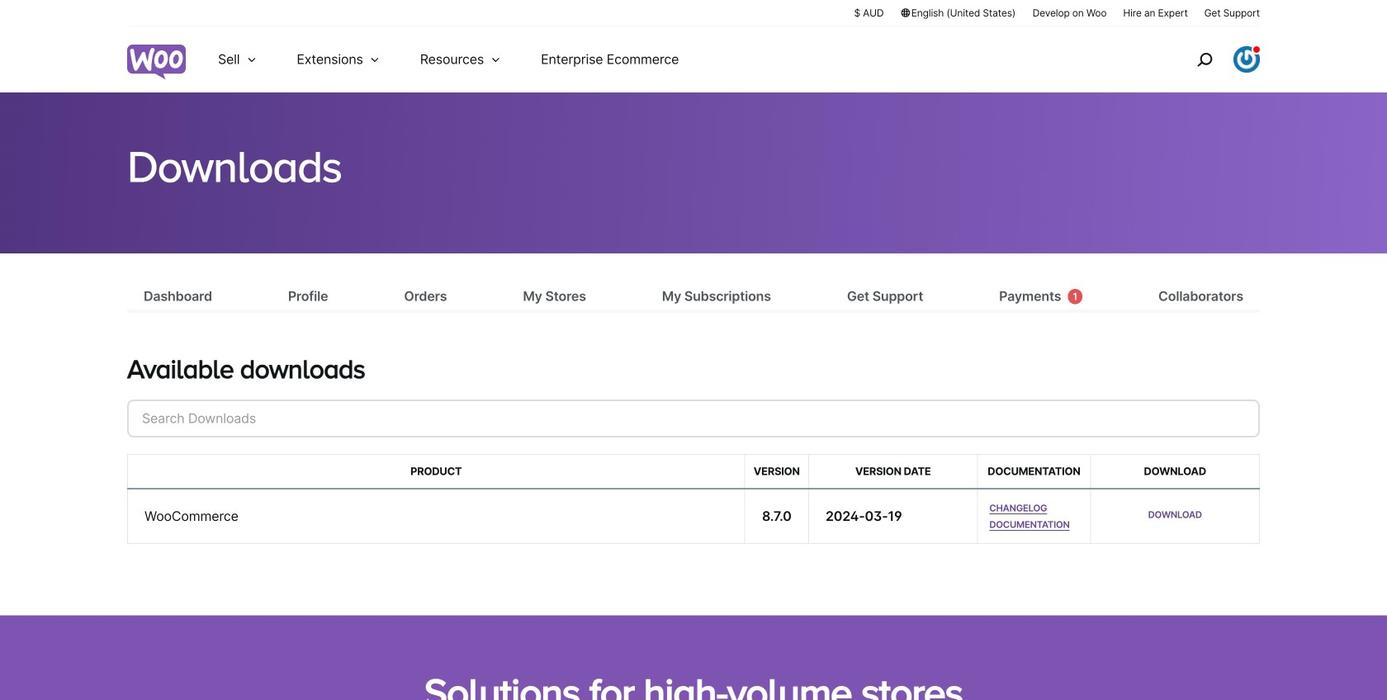 Task type: vqa. For each thing, say whether or not it's contained in the screenshot.
Search image
yes



Task type: describe. For each thing, give the bounding box(es) containing it.
open account menu image
[[1234, 46, 1260, 73]]

service navigation menu element
[[1162, 33, 1260, 86]]

Type to filter your downloads text field
[[127, 400, 1260, 438]]

search image
[[1192, 46, 1218, 73]]



